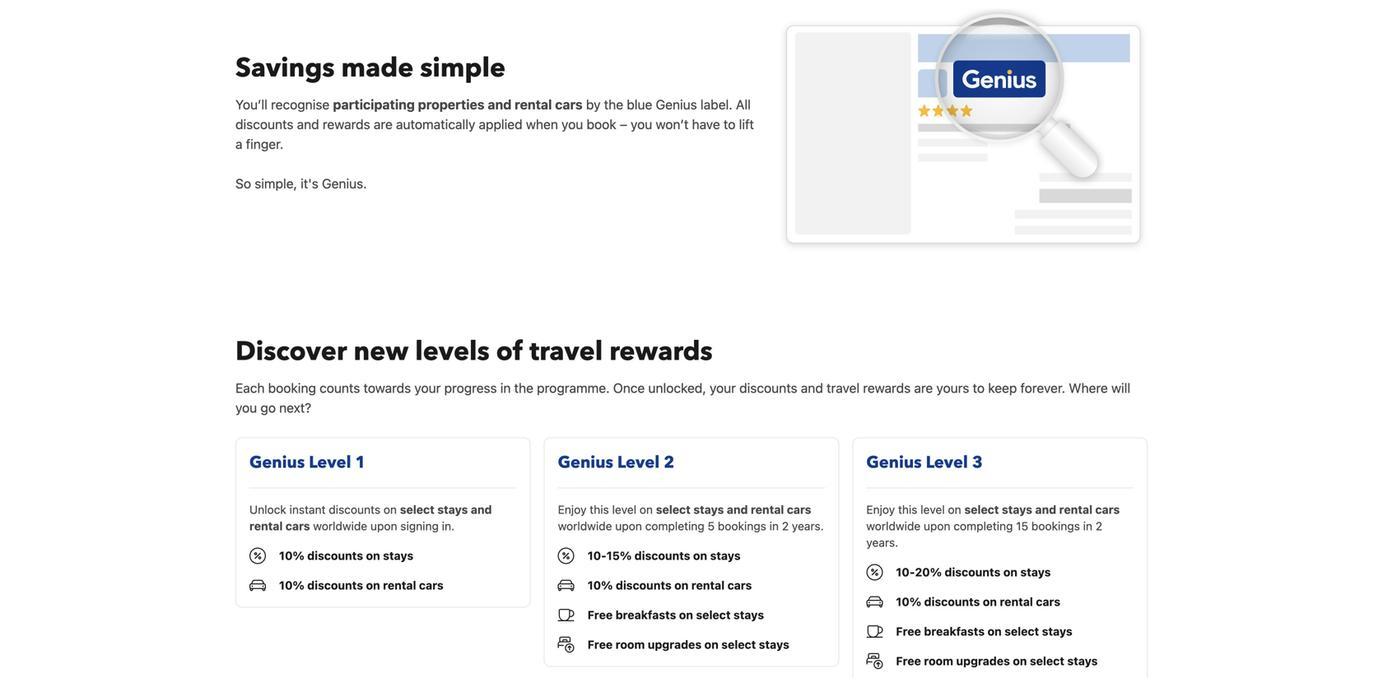 Task type: vqa. For each thing, say whether or not it's contained in the screenshot.
All
yes



Task type: locate. For each thing, give the bounding box(es) containing it.
1 horizontal spatial free breakfasts on select stays
[[896, 625, 1073, 638]]

2 horizontal spatial level
[[926, 452, 968, 474]]

on
[[384, 503, 397, 517], [640, 503, 653, 517], [948, 503, 962, 517], [366, 549, 380, 563], [693, 549, 707, 563], [1004, 566, 1018, 579], [366, 579, 380, 592], [675, 579, 689, 592], [983, 595, 997, 609], [679, 608, 693, 622], [988, 625, 1002, 638], [705, 638, 719, 652], [1013, 655, 1027, 668]]

and
[[488, 97, 512, 112], [297, 116, 319, 132], [801, 380, 823, 396], [471, 503, 492, 517], [727, 503, 748, 517], [1035, 503, 1057, 517]]

stays
[[438, 503, 468, 517], [694, 503, 724, 517], [1002, 503, 1033, 517], [383, 549, 414, 563], [710, 549, 741, 563], [1021, 566, 1051, 579], [734, 608, 764, 622], [1042, 625, 1073, 638], [759, 638, 790, 652], [1068, 655, 1098, 668]]

recognise
[[271, 97, 330, 112]]

enjoy
[[558, 503, 587, 517], [867, 503, 895, 517]]

0 vertical spatial rewards
[[323, 116, 370, 132]]

worldwide
[[313, 519, 367, 533], [558, 519, 612, 533], [867, 519, 921, 533]]

enjoy down genius level 3
[[867, 503, 895, 517]]

your
[[415, 380, 441, 396], [710, 380, 736, 396]]

10% down '10% discounts on stays'
[[279, 579, 305, 592]]

1 horizontal spatial to
[[973, 380, 985, 396]]

completing left 15
[[954, 519, 1013, 533]]

0 horizontal spatial upon
[[371, 519, 397, 533]]

a
[[236, 136, 243, 152]]

to left lift
[[724, 116, 736, 132]]

go
[[261, 400, 276, 416]]

level left 3
[[926, 452, 968, 474]]

10-
[[588, 549, 607, 563], [896, 566, 915, 579]]

0 vertical spatial years.
[[792, 519, 824, 533]]

10% for genius level 2
[[588, 579, 613, 592]]

2 this from the left
[[898, 503, 918, 517]]

completing up 10-15% discounts on stays
[[645, 519, 705, 533]]

1 horizontal spatial level
[[618, 452, 660, 474]]

are left yours
[[914, 380, 933, 396]]

unlocked,
[[648, 380, 706, 396]]

your right unlocked,
[[710, 380, 736, 396]]

rewards inside each booking counts towards your progress in the programme. once unlocked, your discounts and travel rewards are yours to keep forever. where will you go next?
[[863, 380, 911, 396]]

1 vertical spatial are
[[914, 380, 933, 396]]

0 horizontal spatial breakfasts
[[616, 608, 676, 622]]

free breakfasts on select stays
[[588, 608, 764, 622], [896, 625, 1073, 638]]

in inside enjoy this level on select stays and rental cars worldwide upon completing 5 bookings in 2 years.
[[770, 519, 779, 533]]

0 horizontal spatial in
[[500, 380, 511, 396]]

2 horizontal spatial upon
[[924, 519, 951, 533]]

worldwide inside enjoy this level on select stays and rental cars worldwide upon completing 5 bookings in 2 years.
[[558, 519, 612, 533]]

2 for genius level 3
[[1096, 519, 1103, 533]]

0 vertical spatial are
[[374, 116, 393, 132]]

completing inside enjoy this level on select stays and rental cars worldwide upon completing 5 bookings in 2 years.
[[645, 519, 705, 533]]

2 inside enjoy this level on select stays and rental cars worldwide upon completing 15 bookings in 2 years.
[[1096, 519, 1103, 533]]

0 horizontal spatial enjoy
[[558, 503, 587, 517]]

2 for genius level 2
[[782, 519, 789, 533]]

rental inside enjoy this level on select stays and rental cars worldwide upon completing 5 bookings in 2 years.
[[751, 503, 784, 517]]

are inside by the blue genius label. all discounts and rewards are automatically applied when you book – you won't have to lift a finger.
[[374, 116, 393, 132]]

2 horizontal spatial 2
[[1096, 519, 1103, 533]]

select inside enjoy this level on select stays and rental cars worldwide upon completing 5 bookings in 2 years.
[[656, 503, 691, 517]]

1 enjoy from the left
[[558, 503, 587, 517]]

in right the progress
[[500, 380, 511, 396]]

years. inside enjoy this level on select stays and rental cars worldwide upon completing 15 bookings in 2 years.
[[867, 536, 899, 550]]

2 completing from the left
[[954, 519, 1013, 533]]

level for 2
[[618, 452, 660, 474]]

cars
[[555, 97, 583, 112], [787, 503, 812, 517], [1096, 503, 1120, 517], [286, 519, 310, 533], [419, 579, 444, 592], [728, 579, 752, 592], [1036, 595, 1061, 609]]

0 horizontal spatial to
[[724, 116, 736, 132]]

this inside enjoy this level on select stays and rental cars worldwide upon completing 15 bookings in 2 years.
[[898, 503, 918, 517]]

0 horizontal spatial rewards
[[323, 116, 370, 132]]

2 right 5
[[782, 519, 789, 533]]

1 upon from the left
[[371, 519, 397, 533]]

rewards
[[323, 116, 370, 132], [610, 334, 713, 370], [863, 380, 911, 396]]

3 level from the left
[[926, 452, 968, 474]]

10% discounts on rental cars down '10% discounts on stays'
[[279, 579, 444, 592]]

2 horizontal spatial rewards
[[863, 380, 911, 396]]

2 your from the left
[[710, 380, 736, 396]]

discounts
[[236, 116, 294, 132], [740, 380, 798, 396], [329, 503, 381, 517], [307, 549, 363, 563], [635, 549, 691, 563], [945, 566, 1001, 579], [307, 579, 363, 592], [616, 579, 672, 592], [924, 595, 980, 609]]

1 horizontal spatial 10-
[[896, 566, 915, 579]]

yours
[[937, 380, 970, 396]]

travel
[[530, 334, 603, 370], [827, 380, 860, 396]]

10% down 15%
[[588, 579, 613, 592]]

1 horizontal spatial enjoy
[[867, 503, 895, 517]]

genius level 2
[[558, 452, 675, 474]]

enjoy inside enjoy this level on select stays and rental cars worldwide upon completing 5 bookings in 2 years.
[[558, 503, 587, 517]]

progress
[[444, 380, 497, 396]]

level down genius level 3
[[921, 503, 945, 517]]

0 vertical spatial free breakfasts on select stays
[[588, 608, 764, 622]]

1 vertical spatial breakfasts
[[924, 625, 985, 638]]

2 horizontal spatial in
[[1083, 519, 1093, 533]]

this inside enjoy this level on select stays and rental cars worldwide upon completing 5 bookings in 2 years.
[[590, 503, 609, 517]]

10% discounts on stays
[[279, 549, 414, 563]]

2 up enjoy this level on select stays and rental cars worldwide upon completing 5 bookings in 2 years.
[[664, 452, 675, 474]]

to
[[724, 116, 736, 132], [973, 380, 985, 396]]

select
[[400, 503, 435, 517], [656, 503, 691, 517], [965, 503, 999, 517], [696, 608, 731, 622], [1005, 625, 1039, 638], [722, 638, 756, 652], [1030, 655, 1065, 668]]

free room upgrades on select stays
[[588, 638, 790, 652], [896, 655, 1098, 668]]

this down genius level 3
[[898, 503, 918, 517]]

blue
[[627, 97, 653, 112]]

bookings right 5
[[718, 519, 767, 533]]

all
[[736, 97, 751, 112]]

worldwide up 15%
[[558, 519, 612, 533]]

completing
[[645, 519, 705, 533], [954, 519, 1013, 533]]

are
[[374, 116, 393, 132], [914, 380, 933, 396]]

0 horizontal spatial upgrades
[[648, 638, 702, 652]]

enjoy this level on select stays and rental cars worldwide upon completing 15 bookings in 2 years.
[[867, 503, 1120, 550]]

free breakfasts on select stays for genius level 2
[[588, 608, 764, 622]]

level inside enjoy this level on select stays and rental cars worldwide upon completing 15 bookings in 2 years.
[[921, 503, 945, 517]]

3 upon from the left
[[924, 519, 951, 533]]

10% discounts on rental cars down 10-15% discounts on stays
[[588, 579, 752, 592]]

when
[[526, 116, 558, 132]]

bookings inside enjoy this level on select stays and rental cars worldwide upon completing 5 bookings in 2 years.
[[718, 519, 767, 533]]

0 vertical spatial breakfasts
[[616, 608, 676, 622]]

level
[[612, 503, 637, 517], [921, 503, 945, 517]]

properties
[[418, 97, 485, 112]]

rental
[[515, 97, 552, 112], [751, 503, 784, 517], [1060, 503, 1093, 517], [250, 519, 283, 533], [383, 579, 416, 592], [692, 579, 725, 592], [1000, 595, 1033, 609]]

10%
[[279, 549, 305, 563], [279, 579, 305, 592], [588, 579, 613, 592], [896, 595, 922, 609]]

upon for genius level 3
[[924, 519, 951, 533]]

in
[[500, 380, 511, 396], [770, 519, 779, 533], [1083, 519, 1093, 533]]

1 horizontal spatial bookings
[[1032, 519, 1080, 533]]

0 horizontal spatial room
[[616, 638, 645, 652]]

1 horizontal spatial in
[[770, 519, 779, 533]]

1 vertical spatial rewards
[[610, 334, 713, 370]]

0 horizontal spatial years.
[[792, 519, 824, 533]]

1 horizontal spatial 2
[[782, 519, 789, 533]]

10% down instant
[[279, 549, 305, 563]]

the down of
[[514, 380, 534, 396]]

1 horizontal spatial completing
[[954, 519, 1013, 533]]

enjoy inside enjoy this level on select stays and rental cars worldwide upon completing 15 bookings in 2 years.
[[867, 503, 895, 517]]

0 horizontal spatial your
[[415, 380, 441, 396]]

breakfasts for 2
[[616, 608, 676, 622]]

this
[[590, 503, 609, 517], [898, 503, 918, 517]]

on inside enjoy this level on select stays and rental cars worldwide upon completing 5 bookings in 2 years.
[[640, 503, 653, 517]]

1 horizontal spatial 10% discounts on rental cars
[[588, 579, 752, 592]]

level for 1
[[309, 452, 351, 474]]

rental inside enjoy this level on select stays and rental cars worldwide upon completing 15 bookings in 2 years.
[[1060, 503, 1093, 517]]

to left 'keep'
[[973, 380, 985, 396]]

2 horizontal spatial worldwide
[[867, 519, 921, 533]]

0 vertical spatial upgrades
[[648, 638, 702, 652]]

0 vertical spatial the
[[604, 97, 623, 112]]

genius level 3
[[867, 452, 983, 474]]

next?
[[279, 400, 311, 416]]

upon up 15%
[[615, 519, 642, 533]]

and inside each booking counts towards your progress in the programme. once unlocked, your discounts and travel rewards are yours to keep forever. where will you go next?
[[801, 380, 823, 396]]

in right 5
[[770, 519, 779, 533]]

2 bookings from the left
[[1032, 519, 1080, 533]]

worldwide inside enjoy this level on select stays and rental cars worldwide upon completing 15 bookings in 2 years.
[[867, 519, 921, 533]]

2
[[664, 452, 675, 474], [782, 519, 789, 533], [1096, 519, 1103, 533]]

you left the book
[[562, 116, 583, 132]]

–
[[620, 116, 627, 132]]

years. for genius level 2
[[792, 519, 824, 533]]

rewards down participating
[[323, 116, 370, 132]]

level down once
[[618, 452, 660, 474]]

1 bookings from the left
[[718, 519, 767, 533]]

level left 1
[[309, 452, 351, 474]]

1 horizontal spatial free room upgrades on select stays
[[896, 655, 1098, 668]]

and inside select stays and rental cars
[[471, 503, 492, 517]]

years. inside enjoy this level on select stays and rental cars worldwide upon completing 5 bookings in 2 years.
[[792, 519, 824, 533]]

select inside select stays and rental cars
[[400, 503, 435, 517]]

10% discounts on rental cars for genius level 2
[[588, 579, 752, 592]]

2 upon from the left
[[615, 519, 642, 533]]

genius for genius level 3
[[867, 452, 922, 474]]

you right '–'
[[631, 116, 652, 132]]

10% down 20% in the right of the page
[[896, 595, 922, 609]]

savings made simple image
[[779, 9, 1148, 252]]

1 completing from the left
[[645, 519, 705, 533]]

10% discounts on rental cars
[[279, 579, 444, 592], [588, 579, 752, 592], [896, 595, 1061, 609]]

savings made simple
[[236, 50, 506, 86]]

1 vertical spatial room
[[924, 655, 954, 668]]

by the blue genius label. all discounts and rewards are automatically applied when you book – you won't have to lift a finger.
[[236, 97, 754, 152]]

breakfasts for 3
[[924, 625, 985, 638]]

worldwide up 20% in the right of the page
[[867, 519, 921, 533]]

2 horizontal spatial 10% discounts on rental cars
[[896, 595, 1061, 609]]

upon inside enjoy this level on select stays and rental cars worldwide upon completing 15 bookings in 2 years.
[[924, 519, 951, 533]]

rewards up unlocked,
[[610, 334, 713, 370]]

simple
[[420, 50, 506, 86]]

15%
[[607, 549, 632, 563]]

room for 2
[[616, 638, 645, 652]]

worldwide for genius level 2
[[558, 519, 612, 533]]

level up 15%
[[612, 503, 637, 517]]

upon left signing
[[371, 519, 397, 533]]

worldwide down unlock instant discounts on at the bottom left
[[313, 519, 367, 533]]

1 horizontal spatial breakfasts
[[924, 625, 985, 638]]

1 vertical spatial free breakfasts on select stays
[[896, 625, 1073, 638]]

10% discounts on rental cars for genius level 1
[[279, 579, 444, 592]]

2 enjoy from the left
[[867, 503, 895, 517]]

0 horizontal spatial level
[[309, 452, 351, 474]]

1 horizontal spatial travel
[[827, 380, 860, 396]]

1 vertical spatial to
[[973, 380, 985, 396]]

this for genius level 2
[[590, 503, 609, 517]]

1 horizontal spatial upon
[[615, 519, 642, 533]]

your right towards
[[415, 380, 441, 396]]

free
[[588, 608, 613, 622], [896, 625, 921, 638], [588, 638, 613, 652], [896, 655, 921, 668]]

1 this from the left
[[590, 503, 609, 517]]

level
[[309, 452, 351, 474], [618, 452, 660, 474], [926, 452, 968, 474]]

you
[[562, 116, 583, 132], [631, 116, 652, 132], [236, 400, 257, 416]]

completing inside enjoy this level on select stays and rental cars worldwide upon completing 15 bookings in 2 years.
[[954, 519, 1013, 533]]

1 vertical spatial upgrades
[[956, 655, 1010, 668]]

you'll recognise participating properties and rental cars
[[236, 97, 583, 112]]

bookings right 15
[[1032, 519, 1080, 533]]

2 inside enjoy this level on select stays and rental cars worldwide upon completing 5 bookings in 2 years.
[[782, 519, 789, 533]]

10% discounts on rental cars down 10-20% discounts on stays
[[896, 595, 1061, 609]]

breakfasts down 10-20% discounts on stays
[[924, 625, 985, 638]]

bookings
[[718, 519, 767, 533], [1032, 519, 1080, 533]]

the inside by the blue genius label. all discounts and rewards are automatically applied when you book – you won't have to lift a finger.
[[604, 97, 623, 112]]

upon for genius level 2
[[615, 519, 642, 533]]

and inside by the blue genius label. all discounts and rewards are automatically applied when you book – you won't have to lift a finger.
[[297, 116, 319, 132]]

stays inside select stays and rental cars
[[438, 503, 468, 517]]

discover new levels of travel rewards
[[236, 334, 713, 370]]

3
[[972, 452, 983, 474]]

upgrades
[[648, 638, 702, 652], [956, 655, 1010, 668]]

1 horizontal spatial years.
[[867, 536, 899, 550]]

0 vertical spatial room
[[616, 638, 645, 652]]

1 horizontal spatial the
[[604, 97, 623, 112]]

0 horizontal spatial level
[[612, 503, 637, 517]]

1 vertical spatial years.
[[867, 536, 899, 550]]

on inside enjoy this level on select stays and rental cars worldwide upon completing 15 bookings in 2 years.
[[948, 503, 962, 517]]

each
[[236, 380, 265, 396]]

completing for genius level 2
[[645, 519, 705, 533]]

0 horizontal spatial free room upgrades on select stays
[[588, 638, 790, 652]]

are down participating
[[374, 116, 393, 132]]

once
[[613, 380, 645, 396]]

0 horizontal spatial 10% discounts on rental cars
[[279, 579, 444, 592]]

1 horizontal spatial room
[[924, 655, 954, 668]]

1 horizontal spatial worldwide
[[558, 519, 612, 533]]

3 worldwide from the left
[[867, 519, 921, 533]]

upon inside enjoy this level on select stays and rental cars worldwide upon completing 5 bookings in 2 years.
[[615, 519, 642, 533]]

0 horizontal spatial the
[[514, 380, 534, 396]]

free breakfasts on select stays down 10-15% discounts on stays
[[588, 608, 764, 622]]

room
[[616, 638, 645, 652], [924, 655, 954, 668]]

stays inside enjoy this level on select stays and rental cars worldwide upon completing 15 bookings in 2 years.
[[1002, 503, 1033, 517]]

free breakfasts on select stays down 10-20% discounts on stays
[[896, 625, 1073, 638]]

in right 15
[[1083, 519, 1093, 533]]

1 vertical spatial travel
[[827, 380, 860, 396]]

2 worldwide from the left
[[558, 519, 612, 533]]

1 vertical spatial 10-
[[896, 566, 915, 579]]

rewards inside by the blue genius label. all discounts and rewards are automatically applied when you book – you won't have to lift a finger.
[[323, 116, 370, 132]]

this down "genius level 2"
[[590, 503, 609, 517]]

1 vertical spatial free room upgrades on select stays
[[896, 655, 1098, 668]]

1 level from the left
[[612, 503, 637, 517]]

0 horizontal spatial bookings
[[718, 519, 767, 533]]

genius for genius level 1
[[250, 452, 305, 474]]

0 horizontal spatial you
[[236, 400, 257, 416]]

applied
[[479, 116, 523, 132]]

breakfasts down 10-15% discounts on stays
[[616, 608, 676, 622]]

rewards left yours
[[863, 380, 911, 396]]

in.
[[442, 519, 455, 533]]

stays inside enjoy this level on select stays and rental cars worldwide upon completing 5 bookings in 2 years.
[[694, 503, 724, 517]]

unlock
[[250, 503, 286, 517]]

in inside enjoy this level on select stays and rental cars worldwide upon completing 15 bookings in 2 years.
[[1083, 519, 1093, 533]]

upon up 20% in the right of the page
[[924, 519, 951, 533]]

1 horizontal spatial you
[[562, 116, 583, 132]]

genius level 1
[[250, 452, 366, 474]]

discover
[[236, 334, 347, 370]]

1 horizontal spatial upgrades
[[956, 655, 1010, 668]]

1 horizontal spatial level
[[921, 503, 945, 517]]

0 vertical spatial free room upgrades on select stays
[[588, 638, 790, 652]]

0 vertical spatial travel
[[530, 334, 603, 370]]

genius
[[656, 97, 697, 112], [250, 452, 305, 474], [558, 452, 613, 474], [867, 452, 922, 474]]

by
[[586, 97, 601, 112]]

keep
[[988, 380, 1017, 396]]

2 level from the left
[[921, 503, 945, 517]]

2 level from the left
[[618, 452, 660, 474]]

2 right 15
[[1096, 519, 1103, 533]]

0 horizontal spatial free breakfasts on select stays
[[588, 608, 764, 622]]

you down each
[[236, 400, 257, 416]]

1 horizontal spatial are
[[914, 380, 933, 396]]

upon
[[371, 519, 397, 533], [615, 519, 642, 533], [924, 519, 951, 533]]

1 level from the left
[[309, 452, 351, 474]]

enjoy down "genius level 2"
[[558, 503, 587, 517]]

0 horizontal spatial worldwide
[[313, 519, 367, 533]]

1 horizontal spatial your
[[710, 380, 736, 396]]

0 horizontal spatial completing
[[645, 519, 705, 533]]

level inside enjoy this level on select stays and rental cars worldwide upon completing 5 bookings in 2 years.
[[612, 503, 637, 517]]

the
[[604, 97, 623, 112], [514, 380, 534, 396]]

bookings inside enjoy this level on select stays and rental cars worldwide upon completing 15 bookings in 2 years.
[[1032, 519, 1080, 533]]

1 horizontal spatial rewards
[[610, 334, 713, 370]]

20%
[[915, 566, 942, 579]]

5
[[708, 519, 715, 533]]

bookings for genius level 3
[[1032, 519, 1080, 533]]

0 vertical spatial 10-
[[588, 549, 607, 563]]

the right by
[[604, 97, 623, 112]]

0 horizontal spatial 10-
[[588, 549, 607, 563]]

savings
[[236, 50, 335, 86]]

lift
[[739, 116, 754, 132]]

0 horizontal spatial this
[[590, 503, 609, 517]]

1 vertical spatial the
[[514, 380, 534, 396]]

cars inside select stays and rental cars
[[286, 519, 310, 533]]

0 horizontal spatial are
[[374, 116, 393, 132]]

2 vertical spatial rewards
[[863, 380, 911, 396]]

1 horizontal spatial this
[[898, 503, 918, 517]]

0 vertical spatial to
[[724, 116, 736, 132]]

years.
[[792, 519, 824, 533], [867, 536, 899, 550]]

free breakfasts on select stays for genius level 3
[[896, 625, 1073, 638]]

simple,
[[255, 176, 297, 191]]



Task type: describe. For each thing, give the bounding box(es) containing it.
enjoy for genius level 3
[[867, 503, 895, 517]]

10-20% discounts on stays
[[896, 566, 1051, 579]]

booking
[[268, 380, 316, 396]]

10% discounts on rental cars for genius level 3
[[896, 595, 1061, 609]]

you'll
[[236, 97, 268, 112]]

won't
[[656, 116, 689, 132]]

10- for genius level 2
[[588, 549, 607, 563]]

room for 3
[[924, 655, 954, 668]]

and inside enjoy this level on select stays and rental cars worldwide upon completing 5 bookings in 2 years.
[[727, 503, 748, 517]]

made
[[341, 50, 414, 86]]

to inside each booking counts towards your progress in the programme. once unlocked, your discounts and travel rewards are yours to keep forever. where will you go next?
[[973, 380, 985, 396]]

level for 3
[[921, 503, 945, 517]]

genius for genius level 2
[[558, 452, 613, 474]]

rental inside select stays and rental cars
[[250, 519, 283, 533]]

and inside enjoy this level on select stays and rental cars worldwide upon completing 15 bookings in 2 years.
[[1035, 503, 1057, 517]]

to inside by the blue genius label. all discounts and rewards are automatically applied when you book – you won't have to lift a finger.
[[724, 116, 736, 132]]

enjoy for genius level 2
[[558, 503, 587, 517]]

will
[[1112, 380, 1131, 396]]

upgrades for 2
[[648, 638, 702, 652]]

genius.
[[322, 176, 367, 191]]

forever.
[[1021, 380, 1066, 396]]

worldwide upon signing in.
[[310, 519, 455, 533]]

completing for genius level 3
[[954, 519, 1013, 533]]

level for 2
[[612, 503, 637, 517]]

are inside each booking counts towards your progress in the programme. once unlocked, your discounts and travel rewards are yours to keep forever. where will you go next?
[[914, 380, 933, 396]]

0 horizontal spatial travel
[[530, 334, 603, 370]]

new
[[354, 334, 409, 370]]

10% for genius level 1
[[279, 579, 305, 592]]

discounts inside each booking counts towards your progress in the programme. once unlocked, your discounts and travel rewards are yours to keep forever. where will you go next?
[[740, 380, 798, 396]]

1
[[355, 452, 366, 474]]

programme.
[[537, 380, 610, 396]]

have
[[692, 116, 720, 132]]

10- for genius level 3
[[896, 566, 915, 579]]

level for 3
[[926, 452, 968, 474]]

in inside each booking counts towards your progress in the programme. once unlocked, your discounts and travel rewards are yours to keep forever. where will you go next?
[[500, 380, 511, 396]]

15
[[1016, 519, 1029, 533]]

in for genius level 3
[[1083, 519, 1093, 533]]

bookings for genius level 2
[[718, 519, 767, 533]]

in for genius level 2
[[770, 519, 779, 533]]

where
[[1069, 380, 1108, 396]]

2 horizontal spatial you
[[631, 116, 652, 132]]

of
[[496, 334, 523, 370]]

the inside each booking counts towards your progress in the programme. once unlocked, your discounts and travel rewards are yours to keep forever. where will you go next?
[[514, 380, 534, 396]]

free room upgrades on select stays for 2
[[588, 638, 790, 652]]

book
[[587, 116, 617, 132]]

upgrades for 3
[[956, 655, 1010, 668]]

1 your from the left
[[415, 380, 441, 396]]

enjoy this level on select stays and rental cars worldwide upon completing 5 bookings in 2 years.
[[558, 503, 824, 533]]

free room upgrades on select stays for 3
[[896, 655, 1098, 668]]

cars inside enjoy this level on select stays and rental cars worldwide upon completing 15 bookings in 2 years.
[[1096, 503, 1120, 517]]

so
[[236, 176, 251, 191]]

cars inside enjoy this level on select stays and rental cars worldwide upon completing 5 bookings in 2 years.
[[787, 503, 812, 517]]

each booking counts towards your progress in the programme. once unlocked, your discounts and travel rewards are yours to keep forever. where will you go next?
[[236, 380, 1131, 416]]

discounts inside by the blue genius label. all discounts and rewards are automatically applied when you book – you won't have to lift a finger.
[[236, 116, 294, 132]]

0 horizontal spatial 2
[[664, 452, 675, 474]]

towards
[[364, 380, 411, 396]]

years. for genius level 3
[[867, 536, 899, 550]]

label.
[[701, 97, 733, 112]]

counts
[[320, 380, 360, 396]]

signing
[[400, 519, 439, 533]]

finger.
[[246, 136, 284, 152]]

select stays and rental cars
[[250, 503, 492, 533]]

instant
[[290, 503, 326, 517]]

automatically
[[396, 116, 475, 132]]

this for genius level 3
[[898, 503, 918, 517]]

so simple, it's genius.
[[236, 176, 367, 191]]

1 worldwide from the left
[[313, 519, 367, 533]]

genius inside by the blue genius label. all discounts and rewards are automatically applied when you book – you won't have to lift a finger.
[[656, 97, 697, 112]]

levels
[[415, 334, 490, 370]]

participating
[[333, 97, 415, 112]]

worldwide for genius level 3
[[867, 519, 921, 533]]

10% for genius level 3
[[896, 595, 922, 609]]

travel inside each booking counts towards your progress in the programme. once unlocked, your discounts and travel rewards are yours to keep forever. where will you go next?
[[827, 380, 860, 396]]

select inside enjoy this level on select stays and rental cars worldwide upon completing 15 bookings in 2 years.
[[965, 503, 999, 517]]

you inside each booking counts towards your progress in the programme. once unlocked, your discounts and travel rewards are yours to keep forever. where will you go next?
[[236, 400, 257, 416]]

unlock instant discounts on
[[250, 503, 400, 517]]

it's
[[301, 176, 319, 191]]

10-15% discounts on stays
[[588, 549, 741, 563]]



